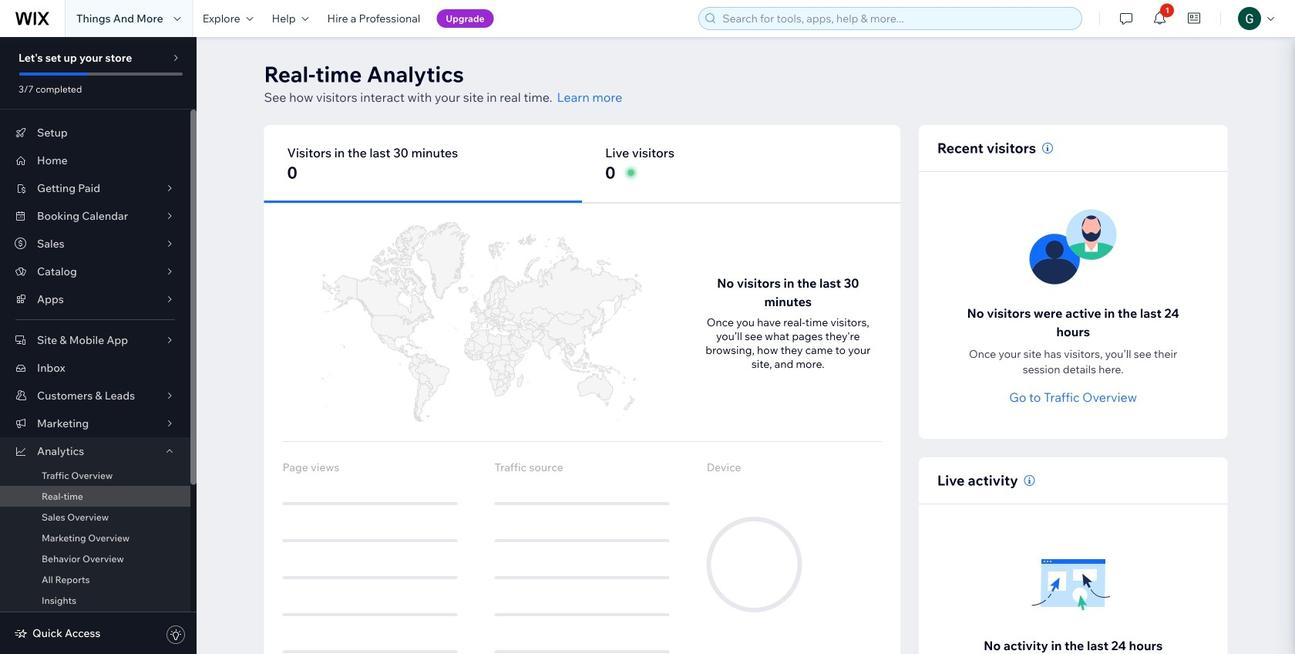 Task type: locate. For each thing, give the bounding box(es) containing it.
a chart. image
[[283, 222, 676, 423]]

tab list
[[264, 125, 901, 203]]



Task type: vqa. For each thing, say whether or not it's contained in the screenshot.
Subscriptions
no



Task type: describe. For each thing, give the bounding box(es) containing it.
sidebar element
[[0, 37, 197, 654]]

Search for tools, apps, help & more... field
[[718, 8, 1078, 29]]



